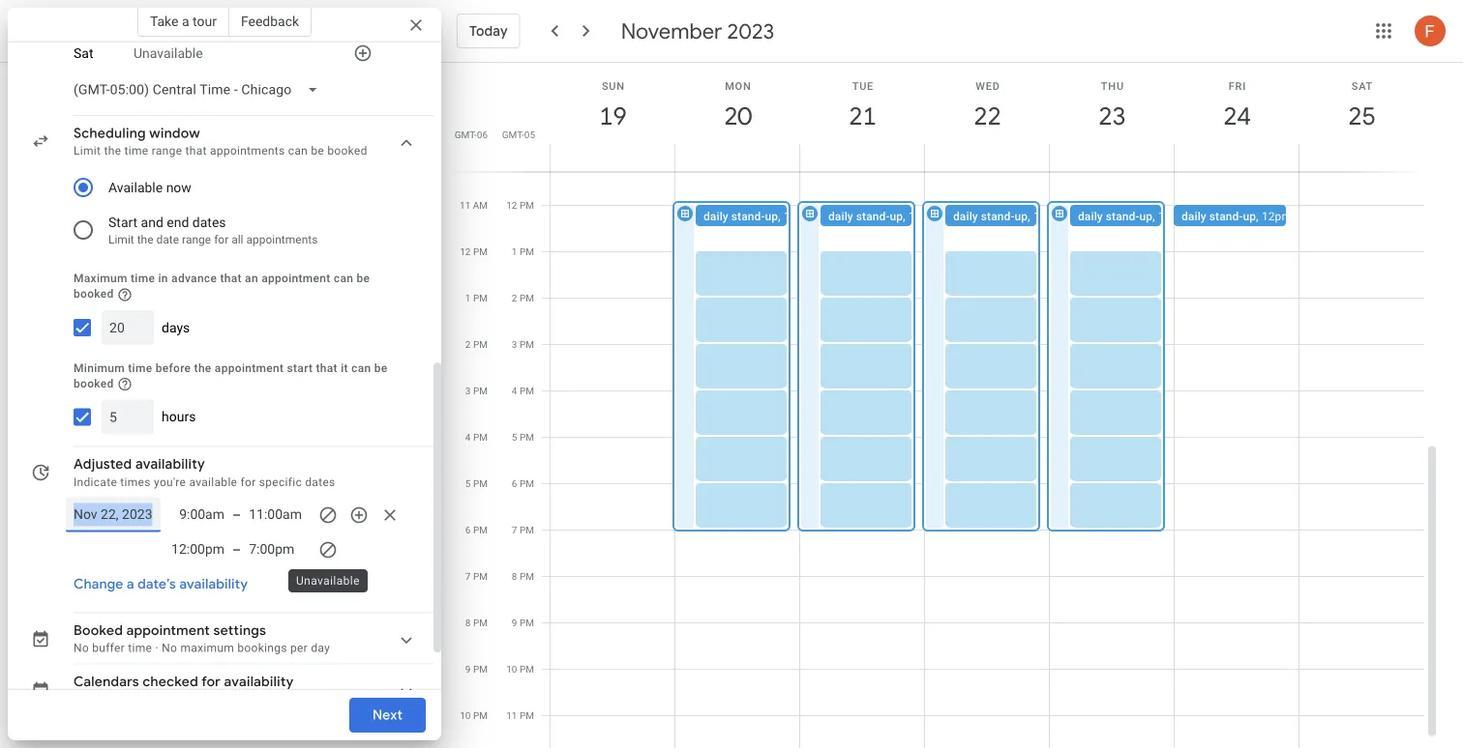 Task type: locate. For each thing, give the bounding box(es) containing it.
limit down start
[[108, 234, 134, 247]]

1 horizontal spatial 12
[[506, 199, 517, 211]]

dates right specific
[[305, 476, 335, 490]]

a left tour
[[182, 13, 189, 29]]

1 gmt- from the left
[[455, 129, 477, 140]]

1 start time text field from the top
[[170, 504, 224, 528]]

start time text field down available
[[170, 504, 224, 528]]

for left "all"
[[214, 234, 229, 247]]

0 vertical spatial 9 pm
[[512, 617, 534, 629]]

times
[[120, 476, 151, 490]]

12 pm
[[506, 199, 534, 211], [460, 246, 488, 257]]

per
[[290, 643, 308, 656]]

12 down 11 am
[[460, 246, 471, 257]]

that left the it
[[316, 362, 338, 376]]

time left before
[[128, 362, 152, 376]]

0 vertical spatial for
[[214, 234, 229, 247]]

a
[[182, 13, 189, 29], [127, 577, 134, 594]]

daily stand-up , 12pm
[[703, 209, 814, 223], [828, 209, 939, 223], [953, 209, 1063, 223], [1078, 209, 1188, 223], [1181, 209, 1292, 223]]

1 vertical spatial start time text field
[[170, 539, 224, 562]]

5 up from the left
[[1243, 209, 1256, 223]]

3 12pm from the left
[[1033, 209, 1063, 223]]

no
[[74, 643, 89, 656], [162, 643, 177, 656]]

date
[[156, 234, 179, 247]]

1 horizontal spatial 6 pm
[[512, 478, 534, 490]]

0 vertical spatial –
[[232, 508, 241, 524]]

days
[[162, 320, 190, 336]]

0 horizontal spatial 4
[[465, 432, 471, 443]]

appointments inside scheduling window limit the time range that appointments can be booked
[[210, 145, 285, 158]]

1 vertical spatial 12 pm
[[460, 246, 488, 257]]

0 vertical spatial range
[[152, 145, 182, 158]]

0 vertical spatial 10 pm
[[506, 664, 534, 675]]

1 vertical spatial 1 pm
[[465, 292, 488, 304]]

appointment up ·
[[126, 623, 210, 641]]

None field
[[66, 73, 334, 108]]

the inside scheduling window limit the time range that appointments can be booked
[[104, 145, 121, 158]]

4 stand- from the left
[[1106, 209, 1139, 223]]

mon 20
[[723, 80, 751, 132]]

1 horizontal spatial 8 pm
[[512, 571, 534, 583]]

3
[[512, 339, 517, 350], [465, 385, 471, 397]]

time inside scheduling window limit the time range that appointments can be booked
[[124, 145, 148, 158]]

10 left 11 pm
[[460, 710, 471, 722]]

dates right end
[[192, 215, 226, 231]]

0 vertical spatial sat
[[74, 46, 93, 62]]

hours
[[162, 410, 196, 426]]

1 vertical spatial the
[[137, 234, 153, 247]]

1 vertical spatial end time text field
[[249, 539, 303, 562]]

1 vertical spatial 6 pm
[[465, 524, 488, 536]]

12
[[506, 199, 517, 211], [460, 246, 471, 257]]

2 – from the top
[[232, 543, 241, 559]]

unavailable up day
[[296, 575, 360, 588]]

scheduling window limit the time range that appointments can be booked
[[74, 125, 367, 158]]

am
[[473, 199, 488, 211]]

grid containing 19
[[449, 63, 1440, 749]]

calendars
[[74, 675, 139, 692]]

0 vertical spatial 11
[[460, 199, 471, 211]]

1
[[512, 246, 517, 257], [465, 292, 471, 304]]

the right before
[[194, 362, 212, 376]]

specific
[[259, 476, 302, 490]]

2 vertical spatial can
[[351, 362, 371, 376]]

sat
[[74, 46, 93, 62], [1351, 80, 1373, 92]]

Start time text field
[[170, 504, 224, 528], [170, 539, 224, 562]]

3 up from the left
[[1015, 209, 1028, 223]]

2 vertical spatial for
[[201, 675, 221, 692]]

2 vertical spatial availability
[[224, 675, 294, 692]]

,
[[778, 209, 781, 223], [903, 209, 906, 223], [1028, 209, 1030, 223], [1153, 209, 1155, 223], [1256, 209, 1259, 223]]

4 up from the left
[[1139, 209, 1153, 223]]

gmt- right 06
[[502, 129, 524, 140]]

0 vertical spatial 6 pm
[[512, 478, 534, 490]]

0 horizontal spatial 8
[[465, 617, 471, 629]]

advance
[[171, 272, 217, 286]]

2 horizontal spatial the
[[194, 362, 212, 376]]

1 horizontal spatial no
[[162, 643, 177, 656]]

3 daily from the left
[[953, 209, 978, 223]]

for down maximum
[[201, 675, 221, 692]]

12 pm down 11 am
[[460, 246, 488, 257]]

2 no from the left
[[162, 643, 177, 656]]

0 vertical spatial the
[[104, 145, 121, 158]]

– for first start time "text field" from the top of the page
[[232, 508, 241, 524]]

1 vertical spatial 10
[[460, 710, 471, 722]]

1 horizontal spatial be
[[357, 272, 370, 286]]

option group
[[66, 167, 399, 252]]

0 vertical spatial 1 pm
[[512, 246, 534, 257]]

the down scheduling
[[104, 145, 121, 158]]

1 vertical spatial booked
[[74, 288, 114, 301]]

5 pm
[[512, 432, 534, 443], [465, 478, 488, 490]]

maximum time in advance that an appointment can be booked
[[74, 272, 370, 301]]

wed 22
[[972, 80, 1000, 132]]

0 vertical spatial limit
[[74, 145, 101, 158]]

thu 23
[[1097, 80, 1125, 132]]

for left specific
[[240, 476, 256, 490]]

sat up scheduling
[[74, 46, 93, 62]]

10 up 11 pm
[[506, 664, 517, 675]]

no down booked
[[74, 643, 89, 656]]

2 , from the left
[[903, 209, 906, 223]]

the inside minimum time before the appointment start that it can be booked
[[194, 362, 212, 376]]

can inside minimum time before the appointment start that it can be booked
[[351, 362, 371, 376]]

end time text field for 1st start time "text field" from the bottom
[[249, 539, 303, 562]]

grid
[[449, 63, 1440, 749]]

booked
[[74, 623, 123, 641]]

0 vertical spatial start time text field
[[170, 504, 224, 528]]

the down and
[[137, 234, 153, 247]]

0 vertical spatial 12
[[506, 199, 517, 211]]

1 horizontal spatial 1
[[512, 246, 517, 257]]

3 , from the left
[[1028, 209, 1030, 223]]

be inside scheduling window limit the time range that appointments can be booked
[[311, 145, 324, 158]]

sun
[[602, 80, 625, 92]]

minimum
[[74, 362, 125, 376]]

appointments
[[210, 145, 285, 158], [246, 234, 318, 247]]

1 vertical spatial 7 pm
[[465, 571, 488, 583]]

11
[[460, 199, 471, 211], [506, 710, 517, 722]]

3 daily stand-up , 12pm from the left
[[953, 209, 1063, 223]]

that inside scheduling window limit the time range that appointments can be booked
[[185, 145, 207, 158]]

can for window
[[288, 145, 308, 158]]

range
[[152, 145, 182, 158], [182, 234, 211, 247]]

1 pm
[[512, 246, 534, 257], [465, 292, 488, 304]]

a left the date's
[[127, 577, 134, 594]]

2
[[512, 292, 517, 304], [465, 339, 471, 350]]

·
[[155, 643, 159, 656]]

8
[[512, 571, 517, 583], [465, 617, 471, 629]]

0 vertical spatial appointments
[[210, 145, 285, 158]]

time inside booked appointment settings no buffer time · no maximum bookings per day
[[128, 643, 152, 656]]

0 vertical spatial 7
[[512, 524, 517, 536]]

in
[[158, 272, 168, 286]]

appointment left start
[[215, 362, 284, 376]]

2 end time text field from the top
[[249, 539, 303, 562]]

1 horizontal spatial 8
[[512, 571, 517, 583]]

can inside scheduling window limit the time range that appointments can be booked
[[288, 145, 308, 158]]

scheduling
[[74, 125, 146, 143]]

availability up settings
[[179, 577, 248, 594]]

2 vertical spatial that
[[316, 362, 338, 376]]

that down window
[[185, 145, 207, 158]]

1 horizontal spatial gmt-
[[502, 129, 524, 140]]

booked inside scheduling window limit the time range that appointments can be booked
[[327, 145, 367, 158]]

appointment right an
[[261, 272, 331, 286]]

0 vertical spatial a
[[182, 13, 189, 29]]

for
[[214, 234, 229, 247], [240, 476, 256, 490], [201, 675, 221, 692]]

1 horizontal spatial sat
[[1351, 80, 1373, 92]]

today button
[[457, 8, 520, 54]]

0 horizontal spatial that
[[185, 145, 207, 158]]

that for time
[[316, 362, 338, 376]]

3 stand- from the left
[[981, 209, 1015, 223]]

7
[[512, 524, 517, 536], [465, 571, 471, 583]]

take a tour
[[150, 13, 217, 29]]

0 horizontal spatial be
[[311, 145, 324, 158]]

1 vertical spatial 8 pm
[[465, 617, 488, 629]]

0 horizontal spatial 7 pm
[[465, 571, 488, 583]]

0 vertical spatial 5 pm
[[512, 432, 534, 443]]

12 pm right am
[[506, 199, 534, 211]]

sat inside sat 25
[[1351, 80, 1373, 92]]

2 vertical spatial booked
[[74, 378, 114, 391]]

0 horizontal spatial 3 pm
[[465, 385, 488, 397]]

0 horizontal spatial gmt-
[[455, 129, 477, 140]]

1 horizontal spatial a
[[182, 13, 189, 29]]

12 right am
[[506, 199, 517, 211]]

feedback
[[241, 13, 299, 29]]

november 2023
[[621, 17, 774, 45]]

1 vertical spatial 9
[[465, 664, 471, 675]]

End time text field
[[249, 504, 303, 528], [249, 539, 303, 562]]

availability inside dropdown button
[[224, 675, 294, 692]]

11 pm
[[506, 710, 534, 722]]

time down scheduling
[[124, 145, 148, 158]]

available
[[108, 180, 163, 196]]

1 vertical spatial 3
[[465, 385, 471, 397]]

availability up you're on the left of the page
[[135, 457, 205, 474]]

that for window
[[185, 145, 207, 158]]

limit
[[74, 145, 101, 158], [108, 234, 134, 247]]

1 up from the left
[[765, 209, 778, 223]]

be inside minimum time before the appointment start that it can be booked
[[374, 362, 388, 376]]

booked inside minimum time before the appointment start that it can be booked
[[74, 378, 114, 391]]

5
[[512, 432, 517, 443], [465, 478, 471, 490]]

that inside maximum time in advance that an appointment can be booked
[[220, 272, 242, 286]]

0 horizontal spatial limit
[[74, 145, 101, 158]]

1 daily from the left
[[703, 209, 728, 223]]

1 horizontal spatial 3
[[512, 339, 517, 350]]

0 horizontal spatial 6 pm
[[465, 524, 488, 536]]

day
[[311, 643, 330, 656]]

0 vertical spatial 8 pm
[[512, 571, 534, 583]]

appointment inside minimum time before the appointment start that it can be booked
[[215, 362, 284, 376]]

1 horizontal spatial 12 pm
[[506, 199, 534, 211]]

1 vertical spatial appointment
[[215, 362, 284, 376]]

for inside start and end dates limit the date range for all appointments
[[214, 234, 229, 247]]

0 horizontal spatial dates
[[192, 215, 226, 231]]

9 pm
[[512, 617, 534, 629], [465, 664, 488, 675]]

be for window
[[311, 145, 324, 158]]

end
[[167, 215, 189, 231]]

1 vertical spatial dates
[[305, 476, 335, 490]]

appointment
[[261, 272, 331, 286], [215, 362, 284, 376], [126, 623, 210, 641]]

gmt- for 05
[[502, 129, 524, 140]]

0 horizontal spatial 12 pm
[[460, 246, 488, 257]]

for inside adjusted availability indicate times you're available for specific dates
[[240, 476, 256, 490]]

range down end
[[182, 234, 211, 247]]

availability
[[135, 457, 205, 474], [179, 577, 248, 594], [224, 675, 294, 692]]

0 vertical spatial 7 pm
[[512, 524, 534, 536]]

2 pm
[[512, 292, 534, 304], [465, 339, 488, 350]]

0 vertical spatial 1
[[512, 246, 517, 257]]

unavailable
[[134, 46, 203, 62], [296, 575, 360, 588]]

5 12pm from the left
[[1262, 209, 1292, 223]]

gmt- left gmt-05
[[455, 129, 477, 140]]

10 pm left 11 pm
[[460, 710, 488, 722]]

1 end time text field from the top
[[249, 504, 303, 528]]

change
[[74, 577, 123, 594]]

11 for 11 am
[[460, 199, 471, 211]]

limit down scheduling
[[74, 145, 101, 158]]

1 horizontal spatial 3 pm
[[512, 339, 534, 350]]

and
[[141, 215, 163, 231]]

time left 'in'
[[131, 272, 155, 286]]

1 vertical spatial range
[[182, 234, 211, 247]]

that
[[185, 145, 207, 158], [220, 272, 242, 286], [316, 362, 338, 376]]

pm
[[520, 199, 534, 211], [473, 246, 488, 257], [520, 246, 534, 257], [473, 292, 488, 304], [520, 292, 534, 304], [473, 339, 488, 350], [520, 339, 534, 350], [473, 385, 488, 397], [520, 385, 534, 397], [473, 432, 488, 443], [520, 432, 534, 443], [473, 478, 488, 490], [520, 478, 534, 490], [473, 524, 488, 536], [520, 524, 534, 536], [473, 571, 488, 583], [520, 571, 534, 583], [473, 617, 488, 629], [520, 617, 534, 629], [473, 664, 488, 675], [520, 664, 534, 675], [473, 710, 488, 722], [520, 710, 534, 722]]

limit inside scheduling window limit the time range that appointments can be booked
[[74, 145, 101, 158]]

0 vertical spatial 2 pm
[[512, 292, 534, 304]]

up
[[765, 209, 778, 223], [890, 209, 903, 223], [1015, 209, 1028, 223], [1139, 209, 1153, 223], [1243, 209, 1256, 223]]

0 vertical spatial end time text field
[[249, 504, 303, 528]]

1 vertical spatial appointments
[[246, 234, 318, 247]]

appointments up start and end dates limit the date range for all appointments
[[210, 145, 285, 158]]

2 up from the left
[[890, 209, 903, 223]]

no right ·
[[162, 643, 177, 656]]

time left ·
[[128, 643, 152, 656]]

1 vertical spatial be
[[357, 272, 370, 286]]

available now
[[108, 180, 191, 196]]

19
[[598, 100, 626, 132]]

that left an
[[220, 272, 242, 286]]

– for 1st start time "text field" from the bottom
[[232, 543, 241, 559]]

start time text field up change a date's availability on the bottom of page
[[170, 539, 224, 562]]

2 gmt- from the left
[[502, 129, 524, 140]]

sat up saturday, november 25 element
[[1351, 80, 1373, 92]]

10 pm up 11 pm
[[506, 664, 534, 675]]

range inside start and end dates limit the date range for all appointments
[[182, 234, 211, 247]]

1 vertical spatial 6
[[465, 524, 471, 536]]

0 horizontal spatial the
[[104, 145, 121, 158]]

availability inside button
[[179, 577, 248, 594]]

1 vertical spatial –
[[232, 543, 241, 559]]

0 vertical spatial can
[[288, 145, 308, 158]]

0 vertical spatial availability
[[135, 457, 205, 474]]

Minimum amount of hours before the start of the appointment that it can be booked number field
[[109, 401, 146, 436]]

appointments right "all"
[[246, 234, 318, 247]]

the
[[104, 145, 121, 158], [137, 234, 153, 247], [194, 362, 212, 376]]

7 pm
[[512, 524, 534, 536], [465, 571, 488, 583]]

0 vertical spatial unavailable
[[134, 46, 203, 62]]

availability down the bookings
[[224, 675, 294, 692]]

05
[[524, 129, 535, 140]]

2 horizontal spatial that
[[316, 362, 338, 376]]

1 stand- from the left
[[731, 209, 765, 223]]

1 vertical spatial 3 pm
[[465, 385, 488, 397]]

1 horizontal spatial 1 pm
[[512, 246, 534, 257]]

sat for sat
[[74, 46, 93, 62]]

12pm
[[784, 209, 814, 223], [909, 209, 939, 223], [1033, 209, 1063, 223], [1158, 209, 1188, 223], [1262, 209, 1292, 223]]

range down window
[[152, 145, 182, 158]]

booked inside maximum time in advance that an appointment can be booked
[[74, 288, 114, 301]]

–
[[232, 508, 241, 524], [232, 543, 241, 559]]

0 vertical spatial 5
[[512, 432, 517, 443]]

10 pm
[[506, 664, 534, 675], [460, 710, 488, 722]]

sat for sat 25
[[1351, 80, 1373, 92]]

can inside maximum time in advance that an appointment can be booked
[[334, 272, 353, 286]]

that inside minimum time before the appointment start that it can be booked
[[316, 362, 338, 376]]

5 daily from the left
[[1181, 209, 1206, 223]]

6
[[512, 478, 517, 490], [465, 524, 471, 536]]

0 horizontal spatial no
[[74, 643, 89, 656]]

1 vertical spatial 8
[[465, 617, 471, 629]]

calendars checked for availability button
[[66, 670, 430, 712]]

2 start time text field from the top
[[170, 539, 224, 562]]

1 – from the top
[[232, 508, 241, 524]]

availability inside adjusted availability indicate times you're available for specific dates
[[135, 457, 205, 474]]

1 vertical spatial 4 pm
[[465, 432, 488, 443]]

unavailable down take
[[134, 46, 203, 62]]

1 horizontal spatial 4
[[512, 385, 517, 397]]

stand-
[[731, 209, 765, 223], [856, 209, 890, 223], [981, 209, 1015, 223], [1106, 209, 1139, 223], [1209, 209, 1243, 223]]

1 horizontal spatial the
[[137, 234, 153, 247]]

1 vertical spatial sat
[[1351, 80, 1373, 92]]



Task type: vqa. For each thing, say whether or not it's contained in the screenshot.
the rightmost 9
yes



Task type: describe. For each thing, give the bounding box(es) containing it.
next button
[[349, 693, 426, 739]]

the for window
[[104, 145, 121, 158]]

change a date's availability
[[74, 577, 248, 594]]

availability for for
[[224, 675, 294, 692]]

availability for date's
[[179, 577, 248, 594]]

maximum
[[74, 272, 127, 286]]

Date text field
[[74, 504, 153, 528]]

0 vertical spatial 12 pm
[[506, 199, 534, 211]]

gmt-05
[[502, 129, 535, 140]]

next
[[372, 707, 403, 725]]

appointment inside maximum time in advance that an appointment can be booked
[[261, 272, 331, 286]]

before
[[155, 362, 191, 376]]

take
[[150, 13, 178, 29]]

date's
[[138, 577, 176, 594]]

24 column header
[[1174, 63, 1300, 172]]

fri
[[1229, 80, 1246, 92]]

1 vertical spatial 5
[[465, 478, 471, 490]]

5 stand- from the left
[[1209, 209, 1243, 223]]

1 vertical spatial 1
[[465, 292, 471, 304]]

4 daily stand-up , 12pm from the left
[[1078, 209, 1188, 223]]

tue
[[852, 80, 874, 92]]

gmt-06
[[455, 129, 488, 140]]

start and end dates limit the date range for all appointments
[[108, 215, 318, 247]]

monday, november 20 element
[[716, 94, 760, 138]]

1 horizontal spatial 10
[[506, 664, 517, 675]]

22
[[972, 100, 1000, 132]]

start
[[108, 215, 138, 231]]

the for time
[[194, 362, 212, 376]]

for inside dropdown button
[[201, 675, 221, 692]]

can for time
[[351, 362, 371, 376]]

change a date's availability button
[[66, 568, 256, 603]]

2 12pm from the left
[[909, 209, 939, 223]]

23 column header
[[1049, 63, 1175, 172]]

appointment inside booked appointment settings no buffer time · no maximum bookings per day
[[126, 623, 210, 641]]

1 horizontal spatial unavailable
[[296, 575, 360, 588]]

adjusted availability indicate times you're available for specific dates
[[74, 457, 335, 490]]

mon
[[725, 80, 751, 92]]

take a tour button
[[137, 6, 229, 37]]

the inside start and end dates limit the date range for all appointments
[[137, 234, 153, 247]]

checked
[[143, 675, 198, 692]]

0 vertical spatial 4 pm
[[512, 385, 534, 397]]

maximum
[[180, 643, 234, 656]]

1 horizontal spatial 7 pm
[[512, 524, 534, 536]]

06
[[477, 129, 488, 140]]

be for time
[[374, 362, 388, 376]]

0 vertical spatial 3 pm
[[512, 339, 534, 350]]

be inside maximum time in advance that an appointment can be booked
[[357, 272, 370, 286]]

bookings
[[237, 643, 287, 656]]

available
[[189, 476, 237, 490]]

thursday, november 23 element
[[1090, 94, 1135, 138]]

4 12pm from the left
[[1158, 209, 1188, 223]]

time inside maximum time in advance that an appointment can be booked
[[131, 272, 155, 286]]

tuesday, november 21 element
[[840, 94, 885, 138]]

1 vertical spatial 4
[[465, 432, 471, 443]]

2 daily from the left
[[828, 209, 853, 223]]

5 , from the left
[[1256, 209, 1259, 223]]

20 column header
[[674, 63, 800, 172]]

buffer
[[92, 643, 125, 656]]

an
[[245, 272, 258, 286]]

wednesday, november 22 element
[[965, 94, 1010, 138]]

1 , from the left
[[778, 209, 781, 223]]

booked for time
[[74, 378, 114, 391]]

settings
[[213, 623, 266, 641]]

limit inside start and end dates limit the date range for all appointments
[[108, 234, 134, 247]]

0 horizontal spatial 7
[[465, 571, 471, 583]]

4 daily from the left
[[1078, 209, 1103, 223]]

24
[[1222, 100, 1250, 132]]

19 column header
[[550, 63, 675, 172]]

25
[[1347, 100, 1375, 132]]

sun 19
[[598, 80, 626, 132]]

5 daily stand-up , 12pm from the left
[[1181, 209, 1292, 223]]

november
[[621, 17, 722, 45]]

0 horizontal spatial 8 pm
[[465, 617, 488, 629]]

1 horizontal spatial 6
[[512, 478, 517, 490]]

0 vertical spatial 9
[[512, 617, 517, 629]]

calendars checked for availability
[[74, 675, 294, 692]]

time inside minimum time before the appointment start that it can be booked
[[128, 362, 152, 376]]

23
[[1097, 100, 1125, 132]]

all
[[231, 234, 243, 247]]

11 for 11 pm
[[506, 710, 517, 722]]

Maximum days in advance that an appointment can be booked number field
[[109, 311, 146, 346]]

4 , from the left
[[1153, 209, 1155, 223]]

gmt- for 06
[[455, 129, 477, 140]]

0 horizontal spatial 9
[[465, 664, 471, 675]]

dates inside adjusted availability indicate times you're available for specific dates
[[305, 476, 335, 490]]

1 horizontal spatial 5 pm
[[512, 432, 534, 443]]

11 am
[[460, 199, 488, 211]]

wed
[[976, 80, 1000, 92]]

sunday, november 19 element
[[591, 94, 635, 138]]

saturday, november 25 element
[[1340, 94, 1384, 138]]

0 horizontal spatial 3
[[465, 385, 471, 397]]

adjusted
[[74, 457, 132, 474]]

1 vertical spatial 2 pm
[[465, 339, 488, 350]]

fri 24
[[1222, 80, 1250, 132]]

dates inside start and end dates limit the date range for all appointments
[[192, 215, 226, 231]]

booked for window
[[327, 145, 367, 158]]

2 daily stand-up , 12pm from the left
[[828, 209, 939, 223]]

feedback button
[[229, 6, 312, 37]]

today
[[469, 22, 508, 40]]

1 no from the left
[[74, 643, 89, 656]]

option group containing available now
[[66, 167, 399, 252]]

thu
[[1101, 80, 1124, 92]]

0 horizontal spatial 1 pm
[[465, 292, 488, 304]]

1 12pm from the left
[[784, 209, 814, 223]]

20
[[723, 100, 750, 132]]

friday, november 24 element
[[1215, 94, 1259, 138]]

2023
[[727, 17, 774, 45]]

a for take
[[182, 13, 189, 29]]

0 vertical spatial 2
[[512, 292, 517, 304]]

booked appointment settings no buffer time · no maximum bookings per day
[[74, 623, 330, 656]]

you're
[[154, 476, 186, 490]]

sat 25
[[1347, 80, 1375, 132]]

a for change
[[127, 577, 134, 594]]

1 horizontal spatial 5
[[512, 432, 517, 443]]

indicate
[[74, 476, 117, 490]]

end time text field for first start time "text field" from the top of the page
[[249, 504, 303, 528]]

0 horizontal spatial 6
[[465, 524, 471, 536]]

2 stand- from the left
[[856, 209, 890, 223]]

1 daily stand-up , 12pm from the left
[[703, 209, 814, 223]]

1 horizontal spatial 7
[[512, 524, 517, 536]]

1 vertical spatial 9 pm
[[465, 664, 488, 675]]

tue 21
[[848, 80, 875, 132]]

0 vertical spatial 8
[[512, 571, 517, 583]]

0 vertical spatial 4
[[512, 385, 517, 397]]

21 column header
[[799, 63, 925, 172]]

now
[[166, 180, 191, 196]]

tour
[[193, 13, 217, 29]]

minimum time before the appointment start that it can be booked
[[74, 362, 388, 391]]

1 horizontal spatial 9 pm
[[512, 617, 534, 629]]

1 vertical spatial 10 pm
[[460, 710, 488, 722]]

it
[[341, 362, 348, 376]]

0 horizontal spatial 12
[[460, 246, 471, 257]]

0 horizontal spatial 5 pm
[[465, 478, 488, 490]]

appointments inside start and end dates limit the date range for all appointments
[[246, 234, 318, 247]]

window
[[149, 125, 200, 143]]

25 column header
[[1299, 63, 1424, 172]]

21
[[848, 100, 875, 132]]

0 horizontal spatial 2
[[465, 339, 471, 350]]

range inside scheduling window limit the time range that appointments can be booked
[[152, 145, 182, 158]]

start
[[287, 362, 313, 376]]

1 horizontal spatial 2 pm
[[512, 292, 534, 304]]

22 column header
[[924, 63, 1050, 172]]



